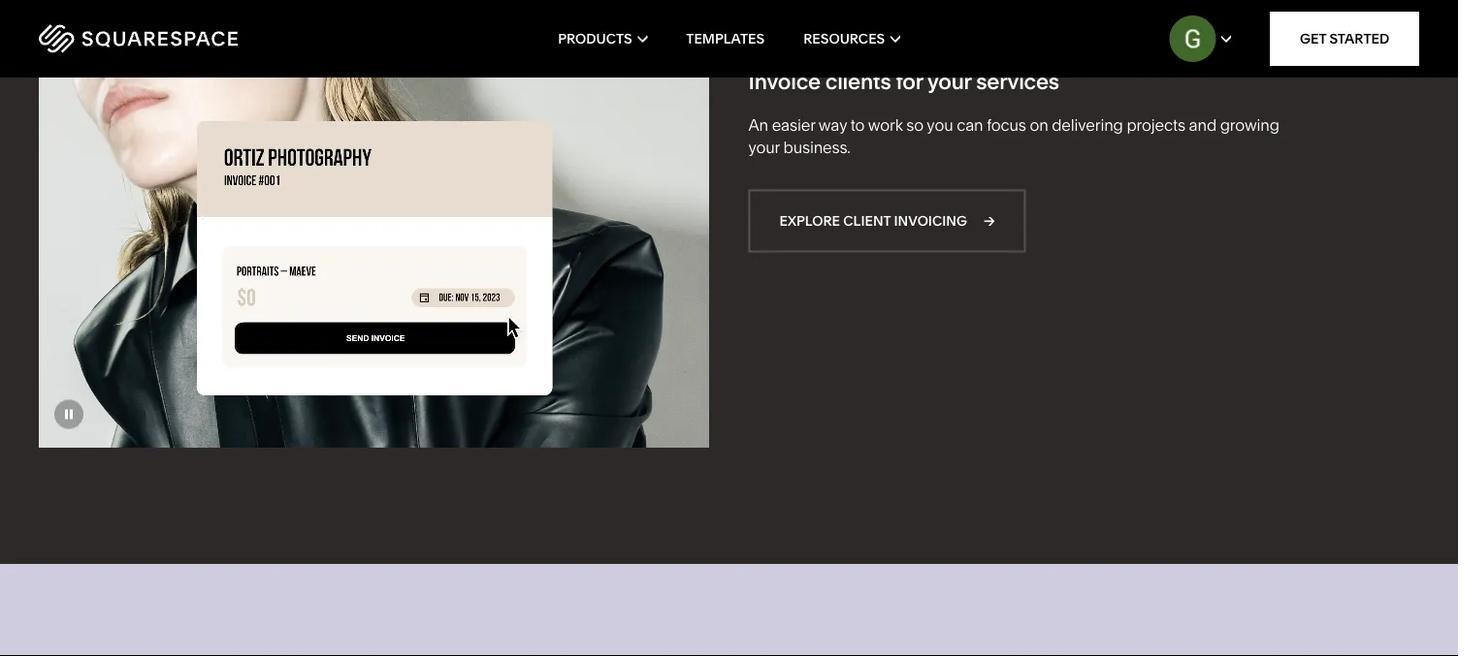 Task type: locate. For each thing, give the bounding box(es) containing it.
for
[[896, 68, 923, 94]]

your inside an easier way to work so you can focus on delivering projects and growing your business.
[[749, 138, 780, 157]]

way
[[819, 116, 847, 135]]

your
[[928, 68, 972, 94], [749, 138, 780, 157]]

invoice
[[749, 68, 821, 94]]

you
[[927, 116, 953, 135]]

an
[[749, 116, 769, 135]]

invoice clients for your services
[[749, 68, 1060, 94]]

1 vertical spatial your
[[749, 138, 780, 157]]

get
[[1300, 31, 1327, 47]]

easier
[[772, 116, 816, 135]]

your right for
[[928, 68, 972, 94]]

growing
[[1220, 116, 1280, 135]]

templates link
[[686, 0, 765, 78]]

started
[[1330, 31, 1390, 47]]

squarespace logo image
[[39, 24, 238, 53]]

clients
[[826, 68, 891, 94]]

client
[[844, 213, 891, 229]]

products button
[[558, 0, 648, 78]]

your down an
[[749, 138, 780, 157]]

templates
[[686, 31, 765, 47]]

delivering
[[1052, 116, 1123, 135]]

pause video image
[[54, 400, 83, 429]]

services
[[976, 68, 1060, 94]]

on
[[1030, 116, 1049, 135]]

0 horizontal spatial your
[[749, 138, 780, 157]]

1 horizontal spatial your
[[928, 68, 972, 94]]

→
[[984, 213, 995, 229]]



Task type: vqa. For each thing, say whether or not it's contained in the screenshot.
top matsuya
no



Task type: describe. For each thing, give the bounding box(es) containing it.
get started link
[[1270, 12, 1420, 66]]

products
[[558, 31, 632, 47]]

explore client invoicing
[[780, 213, 967, 229]]

invoicing
[[894, 213, 967, 229]]

business.
[[784, 138, 851, 157]]

to
[[851, 116, 865, 135]]

focus
[[987, 116, 1026, 135]]

projects
[[1127, 116, 1186, 135]]

0 vertical spatial your
[[928, 68, 972, 94]]

squarespace logo link
[[39, 24, 315, 53]]

and
[[1189, 116, 1217, 135]]

resources
[[804, 31, 885, 47]]

so
[[907, 116, 924, 135]]

can
[[957, 116, 983, 135]]

work
[[868, 116, 903, 135]]

explore
[[780, 213, 840, 229]]

get started
[[1300, 31, 1390, 47]]

an easier way to work so you can focus on delivering projects and growing your business.
[[749, 116, 1280, 157]]

resources button
[[804, 0, 900, 78]]



